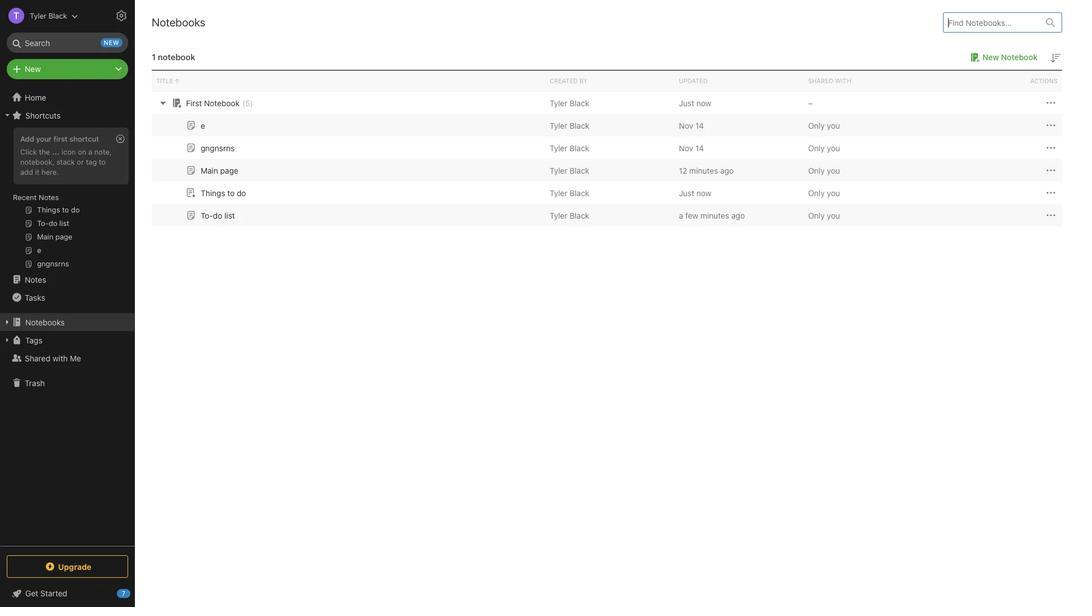 Task type: describe. For each thing, give the bounding box(es) containing it.
home link
[[0, 88, 135, 106]]

tree containing home
[[0, 88, 135, 545]]

to-do list button
[[184, 209, 235, 222]]

tyler black for e
[[550, 121, 590, 130]]

on
[[78, 147, 86, 156]]

notes link
[[0, 270, 134, 288]]

minutes inside main page row
[[690, 166, 718, 175]]

updated button
[[675, 71, 804, 91]]

click to collapse image
[[131, 586, 139, 600]]

...
[[52, 147, 60, 156]]

ago inside to-do list row
[[732, 211, 745, 220]]

started
[[40, 589, 67, 598]]

your
[[36, 134, 52, 143]]

1 notebook
[[152, 52, 195, 62]]

more actions field for main page
[[1045, 164, 1058, 177]]

shortcut
[[70, 134, 99, 143]]

title button
[[152, 71, 545, 91]]

more actions image for e
[[1045, 119, 1058, 132]]

notebooks element
[[135, 0, 1079, 607]]

tasks
[[25, 293, 45, 302]]

only you inside "e" row
[[808, 121, 840, 130]]

tyler black for to-do list
[[550, 211, 590, 220]]

get started
[[25, 589, 67, 598]]

a inside to-do list row
[[679, 211, 683, 220]]

things
[[201, 188, 225, 198]]

row group inside the notebooks element
[[152, 92, 1063, 227]]

you inside the gngnsrns row
[[827, 143, 840, 153]]

new for new
[[25, 64, 41, 74]]

black for main page
[[570, 166, 590, 175]]

only for do
[[808, 211, 825, 220]]

1 vertical spatial notebooks
[[25, 317, 65, 327]]

only you for to
[[808, 188, 840, 198]]

now for –
[[697, 98, 712, 108]]

stack
[[56, 157, 75, 166]]

do inside to-do list button
[[213, 211, 222, 220]]

notebook
[[158, 52, 195, 62]]

to-do list 5 element
[[201, 211, 235, 220]]

more actions field for e
[[1045, 119, 1058, 132]]

black for gngnsrns
[[570, 143, 590, 153]]

you inside "e" row
[[827, 121, 840, 130]]

only for page
[[808, 166, 825, 175]]

a few minutes ago
[[679, 211, 745, 220]]

Help and Learning task checklist field
[[0, 585, 135, 603]]

1 horizontal spatial notebooks
[[152, 16, 206, 29]]

black for e
[[570, 121, 590, 130]]

main page 3 element
[[201, 166, 238, 175]]

click
[[20, 147, 37, 156]]

only inside "e" row
[[808, 121, 825, 130]]

do inside things to do 'button'
[[237, 188, 246, 198]]

1 vertical spatial notes
[[25, 275, 46, 284]]

things to do button
[[184, 186, 246, 200]]

7
[[122, 590, 126, 597]]

title
[[156, 77, 173, 84]]

more actions field for things to do
[[1045, 186, 1058, 200]]

14 for e
[[696, 121, 704, 130]]

to-do list
[[201, 211, 235, 220]]

expand tags image
[[3, 336, 12, 345]]

icon on a note, notebook, stack or tag to add it here.
[[20, 147, 112, 176]]

e 1 element
[[201, 121, 205, 130]]

or
[[77, 157, 84, 166]]

more actions image inside first notebook row
[[1045, 96, 1058, 110]]

first notebook row
[[152, 92, 1063, 114]]

it
[[35, 167, 40, 176]]

things to do row
[[152, 182, 1063, 204]]

here.
[[42, 167, 59, 176]]

trash
[[25, 378, 45, 388]]

black inside first notebook row
[[570, 98, 590, 108]]

gngnsrns row
[[152, 137, 1063, 159]]

5
[[245, 98, 250, 108]]

black for things to do
[[570, 188, 590, 198]]

12 minutes ago
[[679, 166, 734, 175]]

trash link
[[0, 374, 134, 392]]

only for to
[[808, 188, 825, 198]]

list
[[224, 211, 235, 220]]

Account field
[[0, 4, 78, 27]]

gngnsrns button
[[184, 141, 235, 155]]

more actions image
[[1045, 209, 1058, 222]]

to inside icon on a note, notebook, stack or tag to add it here.
[[99, 157, 106, 166]]

tyler for gngnsrns
[[550, 143, 568, 153]]

shared with button
[[804, 71, 933, 91]]

more actions field for gngnsrns
[[1045, 141, 1058, 155]]

shortcuts
[[25, 110, 61, 120]]

add
[[20, 134, 34, 143]]

(
[[242, 98, 245, 108]]

with
[[835, 77, 852, 84]]

–
[[808, 98, 813, 108]]

note,
[[94, 147, 112, 156]]

more actions image for gngnsrns
[[1045, 141, 1058, 155]]

tasks button
[[0, 288, 134, 306]]

shared with
[[808, 77, 852, 84]]

created by
[[550, 77, 588, 84]]

first
[[186, 98, 202, 108]]

nov 14 for gngnsrns
[[679, 143, 704, 153]]

Find Notebooks… text field
[[944, 13, 1040, 32]]

more actions image for main page
[[1045, 164, 1058, 177]]

to-do list row
[[152, 204, 1063, 227]]

more actions field for to-do list
[[1045, 208, 1058, 222]]

actions
[[1031, 77, 1058, 84]]

e
[[201, 121, 205, 130]]

you for page
[[827, 166, 840, 175]]

gngnsrns 2 element
[[201, 143, 235, 153]]

notebook for new
[[1001, 52, 1038, 62]]

new search field
[[15, 33, 123, 53]]

shared with me
[[25, 353, 81, 363]]

few
[[686, 211, 699, 220]]

main
[[201, 166, 218, 175]]

shared
[[808, 77, 834, 84]]



Task type: vqa. For each thing, say whether or not it's contained in the screenshot.


Task type: locate. For each thing, give the bounding box(es) containing it.
1 you from the top
[[827, 121, 840, 130]]

now inside first notebook row
[[697, 98, 712, 108]]

more actions field inside to-do list row
[[1045, 208, 1058, 222]]

created by button
[[545, 71, 675, 91]]

now down "12 minutes ago"
[[697, 188, 712, 198]]

only you inside the gngnsrns row
[[808, 143, 840, 153]]

2 just now from the top
[[679, 188, 712, 198]]

row group
[[152, 92, 1063, 227]]

1 vertical spatial notebook
[[204, 98, 240, 108]]

only you inside main page row
[[808, 166, 840, 175]]

0 vertical spatial to
[[99, 157, 106, 166]]

a
[[88, 147, 92, 156], [679, 211, 683, 220]]

settings image
[[115, 9, 128, 22]]

e row
[[152, 114, 1063, 137]]

you inside things to do row
[[827, 188, 840, 198]]

you for to
[[827, 188, 840, 198]]

things to do
[[201, 188, 246, 198]]

more actions field inside main page row
[[1045, 164, 1058, 177]]

a left 'few'
[[679, 211, 683, 220]]

group
[[0, 124, 134, 275]]

2 more actions image from the top
[[1045, 119, 1058, 132]]

1 vertical spatial 14
[[696, 143, 704, 153]]

just now inside things to do row
[[679, 188, 712, 198]]

1 horizontal spatial to
[[227, 188, 235, 198]]

12
[[679, 166, 687, 175]]

2 now from the top
[[697, 188, 712, 198]]

1 just now from the top
[[679, 98, 712, 108]]

only
[[808, 121, 825, 130], [808, 143, 825, 153], [808, 166, 825, 175], [808, 188, 825, 198], [808, 211, 825, 220]]

new for new notebook
[[983, 52, 999, 62]]

new inside popup button
[[25, 64, 41, 74]]

only you inside to-do list row
[[808, 211, 840, 220]]

tyler black inside main page row
[[550, 166, 590, 175]]

0 vertical spatial a
[[88, 147, 92, 156]]

ago right 12
[[720, 166, 734, 175]]

new button
[[7, 59, 128, 79]]

nov 14 inside "e" row
[[679, 121, 704, 130]]

notes right the recent on the left of the page
[[39, 193, 59, 202]]

notebook for first
[[204, 98, 240, 108]]

tyler inside main page row
[[550, 166, 568, 175]]

just now up 'few'
[[679, 188, 712, 198]]

nov inside "e" row
[[679, 121, 694, 130]]

only you for do
[[808, 211, 840, 220]]

you
[[827, 121, 840, 130], [827, 143, 840, 153], [827, 166, 840, 175], [827, 188, 840, 198], [827, 211, 840, 220]]

more actions field inside first notebook row
[[1045, 96, 1058, 110]]

0 vertical spatial 14
[[696, 121, 704, 130]]

0 vertical spatial new
[[983, 52, 999, 62]]

just down updated on the top right of page
[[679, 98, 695, 108]]

tyler inside tyler black field
[[30, 11, 47, 20]]

tyler
[[30, 11, 47, 20], [550, 98, 568, 108], [550, 121, 568, 130], [550, 143, 568, 153], [550, 166, 568, 175], [550, 188, 568, 198], [550, 211, 568, 220]]

black down by
[[570, 98, 590, 108]]

tyler for main page
[[550, 166, 568, 175]]

black up the gngnsrns row
[[570, 121, 590, 130]]

tyler black up main page row
[[550, 143, 590, 153]]

minutes right 'few'
[[701, 211, 729, 220]]

1 vertical spatial new
[[25, 64, 41, 74]]

more actions image inside the gngnsrns row
[[1045, 141, 1058, 155]]

only you for page
[[808, 166, 840, 175]]

notebook up actions button
[[1001, 52, 1038, 62]]

only you
[[808, 121, 840, 130], [808, 143, 840, 153], [808, 166, 840, 175], [808, 188, 840, 198], [808, 211, 840, 220]]

notebooks up tags
[[25, 317, 65, 327]]

do down page
[[237, 188, 246, 198]]

nov 14 up 12
[[679, 143, 704, 153]]

1 nov 14 from the top
[[679, 121, 704, 130]]

upgrade
[[58, 562, 91, 571]]

tyler black inside to-do list row
[[550, 211, 590, 220]]

now inside things to do row
[[697, 188, 712, 198]]

tyler black
[[30, 11, 67, 20], [550, 98, 590, 108], [550, 121, 590, 130], [550, 143, 590, 153], [550, 166, 590, 175], [550, 188, 590, 198], [550, 211, 590, 220]]

the
[[39, 147, 50, 156]]

1 vertical spatial a
[[679, 211, 683, 220]]

notes up the tasks at the top left of page
[[25, 275, 46, 284]]

1 horizontal spatial do
[[237, 188, 246, 198]]

0 horizontal spatial a
[[88, 147, 92, 156]]

nov
[[679, 121, 694, 130], [679, 143, 694, 153]]

0 vertical spatial notebooks
[[152, 16, 206, 29]]

by
[[580, 77, 588, 84]]

new up home
[[25, 64, 41, 74]]

0 vertical spatial just
[[679, 98, 695, 108]]

more actions field inside the gngnsrns row
[[1045, 141, 1058, 155]]

page
[[220, 166, 238, 175]]

tyler inside things to do row
[[550, 188, 568, 198]]

more actions image for things to do
[[1045, 186, 1058, 200]]

just for –
[[679, 98, 695, 108]]

add your first shortcut
[[20, 134, 99, 143]]

1 vertical spatial now
[[697, 188, 712, 198]]

more actions image inside main page row
[[1045, 164, 1058, 177]]

6 more actions field from the top
[[1045, 208, 1058, 222]]

only inside things to do row
[[808, 188, 825, 198]]

row group containing first notebook
[[152, 92, 1063, 227]]

updated
[[679, 77, 708, 84]]

just now down updated on the top right of page
[[679, 98, 712, 108]]

tyler black inside things to do row
[[550, 188, 590, 198]]

notebooks up notebook
[[152, 16, 206, 29]]

0 horizontal spatial to
[[99, 157, 106, 166]]

2 nov 14 from the top
[[679, 143, 704, 153]]

to-
[[201, 211, 213, 220]]

4 more actions field from the top
[[1045, 164, 1058, 177]]

14 down updated on the top right of page
[[696, 121, 704, 130]]

only inside the gngnsrns row
[[808, 143, 825, 153]]

to down note,
[[99, 157, 106, 166]]

1 just from the top
[[679, 98, 695, 108]]

new up actions button
[[983, 52, 999, 62]]

5 you from the top
[[827, 211, 840, 220]]

0 vertical spatial notebook
[[1001, 52, 1038, 62]]

now for only you
[[697, 188, 712, 198]]

you inside main page row
[[827, 166, 840, 175]]

notebook,
[[20, 157, 54, 166]]

icon
[[62, 147, 76, 156]]

3 more actions field from the top
[[1045, 141, 1058, 155]]

with
[[53, 353, 68, 363]]

1 horizontal spatial notebook
[[1001, 52, 1038, 62]]

tyler black inside field
[[30, 11, 67, 20]]

14 up "12 minutes ago"
[[696, 143, 704, 153]]

1 vertical spatial nov
[[679, 143, 694, 153]]

black up search text box
[[49, 11, 67, 20]]

new inside button
[[983, 52, 999, 62]]

you inside to-do list row
[[827, 211, 840, 220]]

0 vertical spatial nov 14
[[679, 121, 704, 130]]

more actions field inside "e" row
[[1045, 119, 1058, 132]]

tag
[[86, 157, 97, 166]]

nov 14 for e
[[679, 121, 704, 130]]

tyler inside the gngnsrns row
[[550, 143, 568, 153]]

1 vertical spatial just now
[[679, 188, 712, 198]]

ago right 'few'
[[732, 211, 745, 220]]

tyler for e
[[550, 121, 568, 130]]

tyler inside to-do list row
[[550, 211, 568, 220]]

2 nov from the top
[[679, 143, 694, 153]]

notebook inside button
[[1001, 52, 1038, 62]]

0 vertical spatial nov
[[679, 121, 694, 130]]

5 only you from the top
[[808, 211, 840, 220]]

4 more actions image from the top
[[1045, 164, 1058, 177]]

tyler black down the gngnsrns row
[[550, 166, 590, 175]]

Sort field
[[1049, 51, 1063, 65]]

created
[[550, 77, 578, 84]]

nov inside the gngnsrns row
[[679, 143, 694, 153]]

nov for gngnsrns
[[679, 143, 694, 153]]

2 only from the top
[[808, 143, 825, 153]]

more actions image inside "e" row
[[1045, 119, 1058, 132]]

14 for gngnsrns
[[696, 143, 704, 153]]

tree
[[0, 88, 135, 545]]

tyler black down created by
[[550, 98, 590, 108]]

2 you from the top
[[827, 143, 840, 153]]

click the ...
[[20, 147, 60, 156]]

2 14 from the top
[[696, 143, 704, 153]]

gngnsrns
[[201, 143, 235, 153]]

first notebook ( 5 )
[[186, 98, 253, 108]]

1 horizontal spatial new
[[983, 52, 999, 62]]

black down things to do row at the top of the page
[[570, 211, 590, 220]]

upgrade button
[[7, 555, 128, 578]]

black inside main page row
[[570, 166, 590, 175]]

1
[[152, 52, 156, 62]]

notebook
[[1001, 52, 1038, 62], [204, 98, 240, 108]]

5 more actions field from the top
[[1045, 186, 1058, 200]]

tags
[[25, 335, 42, 345]]

1 horizontal spatial a
[[679, 211, 683, 220]]

add
[[20, 167, 33, 176]]

More actions field
[[1045, 96, 1058, 110], [1045, 119, 1058, 132], [1045, 141, 1058, 155], [1045, 164, 1058, 177], [1045, 186, 1058, 200], [1045, 208, 1058, 222]]

expand notebooks image
[[3, 318, 12, 327]]

things to do 4 element
[[201, 188, 246, 198]]

tyler black inside first notebook row
[[550, 98, 590, 108]]

tyler for to-do list
[[550, 211, 568, 220]]

2 more actions field from the top
[[1045, 119, 1058, 132]]

get
[[25, 589, 38, 598]]

just
[[679, 98, 695, 108], [679, 188, 695, 198]]

sort options image
[[1049, 51, 1063, 65]]

ago
[[720, 166, 734, 175], [732, 211, 745, 220]]

0 vertical spatial do
[[237, 188, 246, 198]]

just now for –
[[679, 98, 712, 108]]

just now for only you
[[679, 188, 712, 198]]

new
[[983, 52, 999, 62], [25, 64, 41, 74]]

1 vertical spatial ago
[[732, 211, 745, 220]]

1 only from the top
[[808, 121, 825, 130]]

to right things on the top of the page
[[227, 188, 235, 198]]

tyler black for things to do
[[550, 188, 590, 198]]

just inside things to do row
[[679, 188, 695, 198]]

1 vertical spatial nov 14
[[679, 143, 704, 153]]

just for only you
[[679, 188, 695, 198]]

notebook inside row
[[204, 98, 240, 108]]

ago inside main page row
[[720, 166, 734, 175]]

1 more actions field from the top
[[1045, 96, 1058, 110]]

0 vertical spatial ago
[[720, 166, 734, 175]]

a right the on at left
[[88, 147, 92, 156]]

recent notes
[[13, 193, 59, 202]]

0 vertical spatial notes
[[39, 193, 59, 202]]

2 only you from the top
[[808, 143, 840, 153]]

1 vertical spatial minutes
[[701, 211, 729, 220]]

black inside the gngnsrns row
[[570, 143, 590, 153]]

black inside things to do row
[[570, 188, 590, 198]]

3 only from the top
[[808, 166, 825, 175]]

1 vertical spatial do
[[213, 211, 222, 220]]

do
[[237, 188, 246, 198], [213, 211, 222, 220]]

1 now from the top
[[697, 98, 712, 108]]

2 just from the top
[[679, 188, 695, 198]]

0 horizontal spatial do
[[213, 211, 222, 220]]

notebooks link
[[0, 313, 134, 331]]

4 only from the top
[[808, 188, 825, 198]]

5 only from the top
[[808, 211, 825, 220]]

tags button
[[0, 331, 134, 349]]

just now
[[679, 98, 712, 108], [679, 188, 712, 198]]

0 horizontal spatial new
[[25, 64, 41, 74]]

3 you from the top
[[827, 166, 840, 175]]

3 only you from the top
[[808, 166, 840, 175]]

just now inside first notebook row
[[679, 98, 712, 108]]

4 you from the top
[[827, 188, 840, 198]]

0 horizontal spatial notebooks
[[25, 317, 65, 327]]

just down 12
[[679, 188, 695, 198]]

black inside tyler black field
[[49, 11, 67, 20]]

new
[[104, 39, 119, 46]]

1 more actions image from the top
[[1045, 96, 1058, 110]]

actions button
[[933, 71, 1063, 91]]

main page button
[[184, 164, 238, 177]]

recent
[[13, 193, 37, 202]]

shortcuts button
[[0, 106, 134, 124]]

tyler for things to do
[[550, 188, 568, 198]]

tyler black down things to do row at the top of the page
[[550, 211, 590, 220]]

3 more actions image from the top
[[1045, 141, 1058, 155]]

nov 14 inside the gngnsrns row
[[679, 143, 704, 153]]

only inside to-do list row
[[808, 211, 825, 220]]

home
[[25, 92, 46, 102]]

0 vertical spatial now
[[697, 98, 712, 108]]

black up things to do row at the top of the page
[[570, 166, 590, 175]]

0 vertical spatial just now
[[679, 98, 712, 108]]

tyler black for main page
[[550, 166, 590, 175]]

more actions field inside things to do row
[[1045, 186, 1058, 200]]

14 inside "e" row
[[696, 121, 704, 130]]

tyler black up search text box
[[30, 11, 67, 20]]

0 vertical spatial minutes
[[690, 166, 718, 175]]

black down "e" row in the top of the page
[[570, 143, 590, 153]]

to inside 'button'
[[227, 188, 235, 198]]

0 horizontal spatial notebook
[[204, 98, 240, 108]]

tyler inside "e" row
[[550, 121, 568, 130]]

tyler black inside "e" row
[[550, 121, 590, 130]]

1 vertical spatial to
[[227, 188, 235, 198]]

do left list
[[213, 211, 222, 220]]

1 nov from the top
[[679, 121, 694, 130]]

black inside "e" row
[[570, 121, 590, 130]]

e button
[[184, 119, 205, 132]]

you for do
[[827, 211, 840, 220]]

only inside main page row
[[808, 166, 825, 175]]

shared with me link
[[0, 349, 134, 367]]

now down updated on the top right of page
[[697, 98, 712, 108]]

nov for e
[[679, 121, 694, 130]]

new notebook button
[[967, 51, 1038, 64]]

1 only you from the top
[[808, 121, 840, 130]]

first
[[54, 134, 68, 143]]

now
[[697, 98, 712, 108], [697, 188, 712, 198]]

nov 14 down updated on the top right of page
[[679, 121, 704, 130]]

a inside icon on a note, notebook, stack or tag to add it here.
[[88, 147, 92, 156]]

main page
[[201, 166, 238, 175]]

tyler black down main page row
[[550, 188, 590, 198]]

black inside to-do list row
[[570, 211, 590, 220]]

Search text field
[[15, 33, 120, 53]]

4 only you from the top
[[808, 188, 840, 198]]

tyler black for gngnsrns
[[550, 143, 590, 153]]

main page row
[[152, 159, 1063, 182]]

minutes right 12
[[690, 166, 718, 175]]

tyler black inside the gngnsrns row
[[550, 143, 590, 153]]

1 vertical spatial just
[[679, 188, 695, 198]]

5 more actions image from the top
[[1045, 186, 1058, 200]]

notebook left (
[[204, 98, 240, 108]]

tyler inside first notebook row
[[550, 98, 568, 108]]

black for to-do list
[[570, 211, 590, 220]]

1 14 from the top
[[696, 121, 704, 130]]

)
[[250, 98, 253, 108]]

arrow image
[[156, 96, 170, 110]]

minutes
[[690, 166, 718, 175], [701, 211, 729, 220]]

tyler black up the gngnsrns row
[[550, 121, 590, 130]]

more actions image
[[1045, 96, 1058, 110], [1045, 119, 1058, 132], [1045, 141, 1058, 155], [1045, 164, 1058, 177], [1045, 186, 1058, 200]]

group containing add your first shortcut
[[0, 124, 134, 275]]

14 inside the gngnsrns row
[[696, 143, 704, 153]]

new notebook
[[983, 52, 1038, 62]]

14
[[696, 121, 704, 130], [696, 143, 704, 153]]

only you inside things to do row
[[808, 188, 840, 198]]

black down main page row
[[570, 188, 590, 198]]

just inside first notebook row
[[679, 98, 695, 108]]

shared
[[25, 353, 50, 363]]

me
[[70, 353, 81, 363]]

minutes inside to-do list row
[[701, 211, 729, 220]]

more actions image inside things to do row
[[1045, 186, 1058, 200]]



